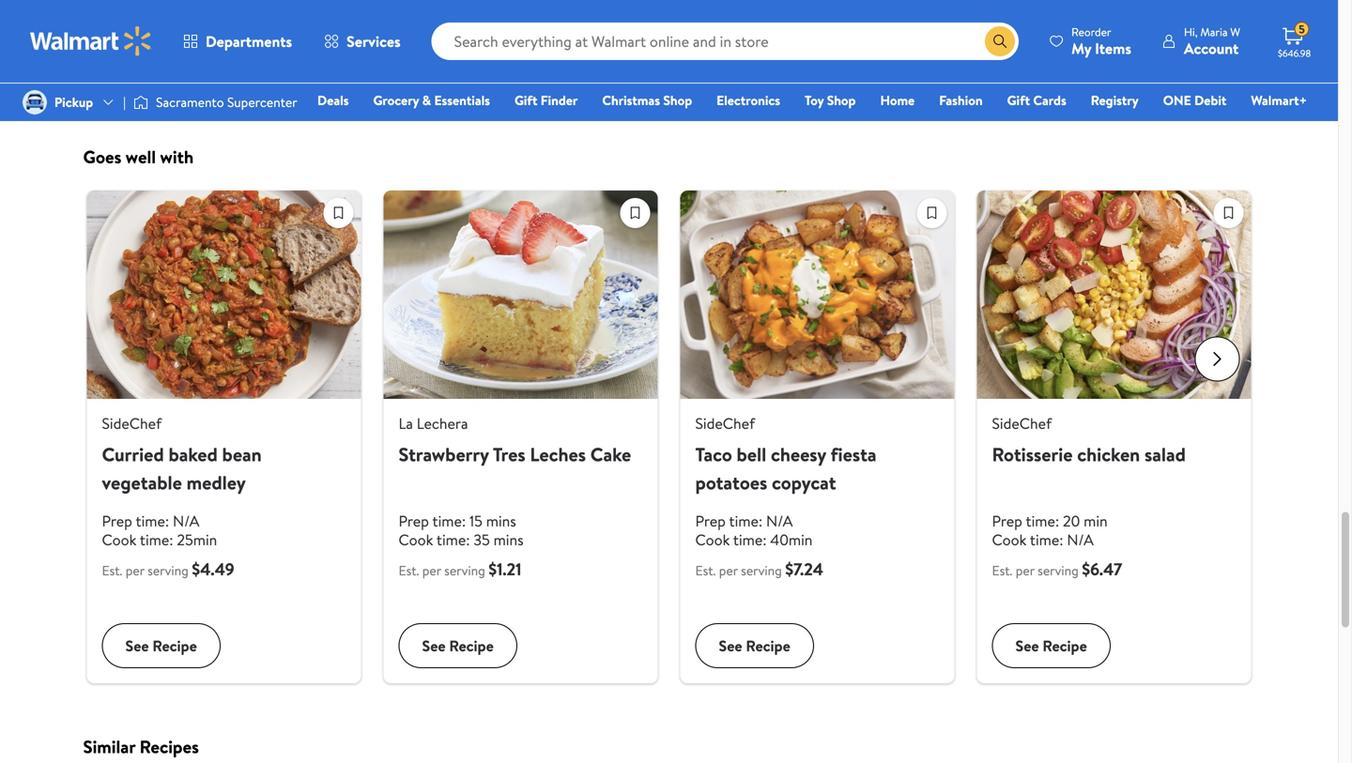 Task type: locate. For each thing, give the bounding box(es) containing it.
serving down 35
[[444, 561, 485, 580]]

cook up est. per serving $6.47 on the right bottom
[[992, 530, 1027, 550]]

bag right hi,
[[1199, 30, 1224, 51]]

1 horizontal spatial n/a
[[766, 511, 793, 531]]

curried baked bean vegetable medley image
[[87, 190, 361, 399]]

christmas shop
[[602, 91, 692, 109]]

3 recipe from the left
[[746, 636, 791, 656]]

per down prep time: 15 mins cook time: 35 mins
[[422, 561, 441, 580]]

25min
[[177, 530, 217, 550]]

sidechef up the rotisserie
[[992, 413, 1052, 434]]

per down "prep time: n/a cook time: 25min"
[[126, 561, 144, 580]]

fresh up 11057
[[563, 30, 598, 51]]

gift cards
[[1007, 91, 1067, 109]]

gift left cards
[[1007, 91, 1030, 109]]

per inside est. per serving $6.47
[[1016, 561, 1035, 580]]

see recipe down "est. per serving $7.24"
[[719, 636, 791, 656]]

per inside "est. per serving $7.24"
[[719, 561, 738, 580]]

2 horizontal spatial count
[[796, 10, 837, 30]]

shop right toy
[[827, 91, 856, 109]]

 image
[[23, 90, 47, 115], [133, 93, 148, 112]]

3 serving from the left
[[741, 561, 782, 580]]

recipe
[[153, 636, 197, 656], [449, 636, 494, 656], [746, 636, 791, 656], [1043, 636, 1088, 656]]

with
[[160, 145, 194, 169]]

2 product group from the left
[[295, 0, 461, 75]]

3 est. from the left
[[696, 561, 716, 580]]

lechera
[[417, 413, 468, 434]]

sponges,
[[722, 10, 780, 30]]

2 sidechef from the left
[[696, 413, 755, 434]]

dishwasher
[[564, 10, 637, 30]]

1 horizontal spatial great
[[681, 0, 718, 10]]

see down est. per serving $1.21
[[422, 636, 446, 656]]

storage
[[1145, 30, 1196, 51]]

deals
[[318, 91, 349, 109]]

11057
[[548, 59, 574, 75]]

3 prep from the left
[[696, 511, 726, 531]]

recipe down est. per serving $1.21
[[449, 636, 494, 656]]

0 horizontal spatial shop
[[664, 91, 692, 109]]

search icon image
[[993, 34, 1008, 49]]

min
[[1084, 511, 1108, 531]]

fiesta
[[831, 441, 877, 468]]

1 sidechef from the left
[[102, 413, 162, 434]]

1 see from the left
[[125, 636, 149, 656]]

saved image
[[1215, 199, 1243, 227]]

1 scent, from the left
[[350, 30, 391, 51]]

2 value from the left
[[721, 0, 757, 10]]

gift inside gift cards link
[[1007, 91, 1030, 109]]

scent, left 70
[[350, 30, 391, 51]]

2 cook from the left
[[399, 530, 433, 550]]

time: up "est. per serving $7.24"
[[734, 530, 767, 550]]

cook up est. per serving $4.49
[[102, 530, 137, 550]]

soap
[[404, 0, 435, 10]]

electronics
[[717, 91, 781, 109]]

see for rotisserie chicken salad
[[1016, 636, 1039, 656]]

0 horizontal spatial sidechef
[[102, 413, 162, 434]]

1 horizontal spatial saved image
[[621, 199, 650, 227]]

2 recipe from the left
[[449, 636, 494, 656]]

maria
[[1201, 24, 1228, 40]]

4 see from the left
[[1016, 636, 1039, 656]]

2 shop from the left
[[827, 91, 856, 109]]

3 see from the left
[[719, 636, 743, 656]]

scratch
[[794, 0, 844, 10]]

est. for rotisserie chicken salad
[[992, 561, 1013, 580]]

1 prep from the left
[[102, 511, 132, 531]]

 image left pickup
[[23, 90, 47, 115]]

0 horizontal spatial value
[[143, 0, 178, 10]]

serving down prep time: n/a cook time: 40min
[[741, 561, 782, 580]]

1 est. from the left
[[102, 561, 122, 580]]

serving inside est. per serving $6.47
[[1038, 561, 1079, 580]]

see recipe down est. per serving $6.47 on the right bottom
[[1016, 636, 1088, 656]]

seal
[[221, 0, 247, 10]]

n/a up $6.47
[[1067, 530, 1094, 550]]

count right 4
[[796, 10, 837, 30]]

platinum
[[546, 0, 603, 10]]

see down "est. per serving $7.24"
[[719, 636, 743, 656]]

3 see recipe from the left
[[719, 636, 791, 656]]

scent, down platinum
[[602, 30, 643, 51]]

1 horizontal spatial scent,
[[602, 30, 643, 51]]

medley
[[187, 469, 246, 496]]

1 horizontal spatial gift
[[1007, 91, 1030, 109]]

prep left 20
[[992, 511, 1023, 531]]

great
[[102, 0, 139, 10], [681, 0, 718, 10]]

2 per from the left
[[422, 561, 441, 580]]

3 product group from the left
[[488, 0, 654, 75]]

1 product group from the left
[[102, 0, 268, 75]]

gift finder link
[[506, 90, 586, 110]]

4 prep from the left
[[992, 511, 1023, 531]]

0 horizontal spatial gift
[[515, 91, 538, 109]]

double
[[102, 10, 149, 30]]

product group
[[102, 0, 268, 75], [295, 0, 461, 75], [488, 0, 654, 75], [681, 0, 847, 75], [873, 0, 1040, 75]]

2 horizontal spatial saved image
[[918, 199, 946, 227]]

5
[[1299, 21, 1305, 37]]

value up 100
[[143, 0, 178, 10]]

gift left finder on the top left
[[515, 91, 538, 109]]

5 product group from the left
[[873, 0, 1040, 75]]

count right 62
[[508, 51, 548, 72]]

great inside the great value non-scratch scrub sponges, 4 count
[[681, 0, 718, 10]]

see recipe down est. per serving $4.49
[[125, 636, 197, 656]]

$6.47
[[1082, 558, 1123, 581]]

1 gift from the left
[[515, 91, 538, 109]]

sidechef up taco
[[696, 413, 755, 434]]

2 serving from the left
[[444, 561, 485, 580]]

4 see recipe from the left
[[1016, 636, 1088, 656]]

per down prep time: n/a cook time: 40min
[[719, 561, 738, 580]]

value inside great value fresh seal double zipper sandwich bags, 100 count
[[143, 0, 178, 10]]

1 great from the left
[[102, 0, 139, 10]]

1 horizontal spatial fresh
[[563, 30, 598, 51]]

4 serving from the left
[[1038, 561, 1079, 580]]

salad
[[1145, 441, 1186, 468]]

time: left 35
[[437, 530, 470, 550]]

see recipe for fiesta
[[719, 636, 791, 656]]

1 horizontal spatial  image
[[133, 93, 148, 112]]

potatoes
[[696, 469, 768, 496]]

3 per from the left
[[719, 561, 738, 580]]

2 see from the left
[[422, 636, 446, 656]]

2468
[[741, 38, 766, 54]]

4 per from the left
[[1016, 561, 1035, 580]]

4 product group from the left
[[681, 0, 847, 75]]

walmart image
[[30, 26, 152, 56]]

est. inside est. per serving $1.21
[[399, 561, 419, 580]]

liquid,
[[378, 10, 421, 30]]

count
[[796, 10, 837, 30], [166, 30, 207, 51], [508, 51, 548, 72]]

1 recipe from the left
[[153, 636, 197, 656]]

serving for tres
[[444, 561, 485, 580]]

product group containing cascade platinum actionpacs dishwasher detergent, fresh scent, 62 count
[[488, 0, 654, 75]]

1 serving from the left
[[148, 561, 189, 580]]

reorder
[[1072, 24, 1112, 40]]

sacramento supercenter
[[156, 93, 297, 111]]

grocery & essentials
[[373, 91, 490, 109]]

serving down prep time: 20 min cook time: n/a
[[1038, 561, 1079, 580]]

chamoist
[[1066, 0, 1128, 10]]

saved image
[[325, 199, 353, 227], [621, 199, 650, 227], [918, 199, 946, 227]]

cook inside "prep time: n/a cook time: 25min"
[[102, 530, 137, 550]]

3 saved image from the left
[[918, 199, 946, 227]]

strength
[[873, 10, 930, 30]]

bag left w
[[1203, 10, 1227, 30]]

n/a inside "prep time: n/a cook time: 25min"
[[173, 511, 200, 531]]

1 saved image from the left
[[325, 199, 353, 227]]

copycat
[[772, 469, 837, 496]]

see recipe down est. per serving $1.21
[[422, 636, 494, 656]]

taco bell cheesy fiesta potatoes copycat image
[[681, 190, 955, 399]]

Search search field
[[432, 23, 1019, 60]]

sidechef up curried
[[102, 413, 162, 434]]

product group containing great value fresh seal double zipper sandwich bags, 100 count
[[102, 0, 268, 75]]

est. inside est. per serving $4.49
[[102, 561, 122, 580]]

great value non-scratch scrub sponges, 4 count
[[681, 0, 844, 30]]

0 horizontal spatial saved image
[[325, 199, 353, 227]]

package
[[1066, 72, 1120, 92]]

per inside est. per serving $4.49
[[126, 561, 144, 580]]

est. down "prep time: n/a cook time: 25min"
[[102, 561, 122, 580]]

next slide of list image
[[1195, 337, 1240, 382]]

saved image for medley
[[325, 199, 353, 227]]

2 see recipe from the left
[[422, 636, 494, 656]]

3 cook from the left
[[696, 530, 730, 550]]

similar
[[83, 735, 135, 759]]

est. down prep time: n/a cook time: 40min
[[696, 561, 716, 580]]

$646.98
[[1278, 47, 1311, 60]]

est. per serving $4.49
[[102, 558, 234, 581]]

2 horizontal spatial sidechef
[[992, 413, 1052, 434]]

christmas shop link
[[594, 90, 701, 110]]

 image right "|" at left top
[[133, 93, 148, 112]]

hi,
[[1184, 24, 1198, 40]]

0 horizontal spatial scent,
[[350, 30, 391, 51]]

1 cook from the left
[[102, 530, 137, 550]]

n/a inside prep time: n/a cook time: 40min
[[766, 511, 793, 531]]

well
[[126, 145, 156, 169]]

mins right 35
[[494, 530, 524, 550]]

1 per from the left
[[126, 561, 144, 580]]

reynolds
[[873, 0, 932, 10]]

0 horizontal spatial fresh
[[182, 0, 217, 10]]

1 shop from the left
[[664, 91, 692, 109]]

0 horizontal spatial n/a
[[173, 511, 200, 531]]

2 prep from the left
[[399, 511, 429, 531]]

shop for toy shop
[[827, 91, 856, 109]]

1 vertical spatial fresh
[[563, 30, 598, 51]]

see down est. per serving $6.47 on the right bottom
[[1016, 636, 1039, 656]]

see recipe for cake
[[422, 636, 494, 656]]

prep inside "prep time: n/a cook time: 25min"
[[102, 511, 132, 531]]

count inside cascade platinum actionpacs dishwasher detergent, fresh scent, 62 count
[[508, 51, 548, 72]]

square
[[893, 30, 937, 51]]

value left non-
[[721, 0, 757, 10]]

fresh inside cascade platinum actionpacs dishwasher detergent, fresh scent, 62 count
[[563, 30, 598, 51]]

1 horizontal spatial count
[[508, 51, 548, 72]]

product group containing dawn ultra dish soap dishwashing liquid, original scent, 70 fl oz
[[295, 0, 461, 75]]

count right 100
[[166, 30, 207, 51]]

4 cook from the left
[[992, 530, 1027, 550]]

value inside the great value non-scratch scrub sponges, 4 count
[[721, 0, 757, 10]]

62
[[488, 51, 504, 72]]

registry link
[[1083, 90, 1148, 110]]

2 great from the left
[[681, 0, 718, 10]]

1 horizontal spatial sidechef
[[696, 413, 755, 434]]

see down est. per serving $4.49
[[125, 636, 149, 656]]

one debit
[[1164, 91, 1227, 109]]

sidechef for taco
[[696, 413, 755, 434]]

1 horizontal spatial shop
[[827, 91, 856, 109]]

serving down "prep time: n/a cook time: 25min"
[[148, 561, 189, 580]]

prep time: n/a cook time: 40min
[[696, 511, 813, 550]]

3 sidechef from the left
[[992, 413, 1052, 434]]

est. for strawberry tres leches cake
[[399, 561, 419, 580]]

0 horizontal spatial great
[[102, 0, 139, 10]]

see for curried baked bean vegetable medley
[[125, 636, 149, 656]]

5638
[[934, 59, 958, 75]]

great up search search field
[[681, 0, 718, 10]]

0 horizontal spatial  image
[[23, 90, 47, 115]]

shop for christmas shop
[[664, 91, 692, 109]]

n/a down medley
[[173, 511, 200, 531]]

serving inside est. per serving $4.49
[[148, 561, 189, 580]]

per inside est. per serving $1.21
[[422, 561, 441, 580]]

per
[[126, 561, 144, 580], [422, 561, 441, 580], [719, 561, 738, 580], [1016, 561, 1035, 580]]

per down prep time: 20 min cook time: n/a
[[1016, 561, 1035, 580]]

w
[[1231, 24, 1241, 40]]

0 horizontal spatial count
[[166, 30, 207, 51]]

chicken
[[1078, 441, 1141, 468]]

1 value from the left
[[143, 0, 178, 10]]

baked
[[169, 441, 218, 468]]

n/a for potatoes
[[766, 511, 793, 531]]

est. inside "est. per serving $7.24"
[[696, 561, 716, 580]]

serving inside est. per serving $1.21
[[444, 561, 485, 580]]

est. inside est. per serving $6.47
[[992, 561, 1013, 580]]

serving
[[148, 561, 189, 580], [444, 561, 485, 580], [741, 561, 782, 580], [1038, 561, 1079, 580]]

prep for strawberry tres leches cake
[[399, 511, 429, 531]]

est. per serving $6.47
[[992, 558, 1123, 581]]

est. for curried baked bean vegetable medley
[[102, 561, 122, 580]]

great inside great value fresh seal double zipper sandwich bags, 100 count
[[102, 0, 139, 10]]

2 est. from the left
[[399, 561, 419, 580]]

1 horizontal spatial value
[[721, 0, 757, 10]]

fruit
[[1066, 51, 1097, 72]]

cards
[[1034, 91, 1067, 109]]

4 est. from the left
[[992, 561, 1013, 580]]

account
[[1184, 38, 1239, 59]]

recipe down "est. per serving $7.24"
[[746, 636, 791, 656]]

toy shop
[[805, 91, 856, 109]]

est. down prep time: 15 mins cook time: 35 mins
[[399, 561, 419, 580]]

mins right 15
[[486, 511, 516, 531]]

taco
[[696, 441, 732, 468]]

prep inside prep time: n/a cook time: 40min
[[696, 511, 726, 531]]

serving inside "est. per serving $7.24"
[[741, 561, 782, 580]]

0 vertical spatial fresh
[[182, 0, 217, 10]]

shop right christmas
[[664, 91, 692, 109]]

4
[[784, 10, 793, 30]]

2 horizontal spatial n/a
[[1067, 530, 1094, 550]]

time: up est. per serving $4.49
[[140, 530, 173, 550]]

debit
[[1195, 91, 1227, 109]]

est. down prep time: 20 min cook time: n/a
[[992, 561, 1013, 580]]

registry
[[1091, 91, 1139, 109]]

cook up "est. per serving $7.24"
[[696, 530, 730, 550]]

great for great value fresh seal double zipper sandwich bags, 100 count
[[102, 0, 139, 10]]

product group containing great value non-scratch scrub sponges, 4 count
[[681, 0, 847, 75]]

1 see recipe from the left
[[125, 636, 197, 656]]

prep inside prep time: 15 mins cook time: 35 mins
[[399, 511, 429, 531]]

great for great value non-scratch scrub sponges, 4 count
[[681, 0, 718, 10]]

prep down the potatoes
[[696, 511, 726, 531]]

bag
[[1203, 10, 1227, 30], [1199, 30, 1224, 51]]

n/a down copycat
[[766, 511, 793, 531]]

recipe down est. per serving $4.49
[[153, 636, 197, 656]]

recipe down est. per serving $6.47 on the right bottom
[[1043, 636, 1088, 656]]

gift inside gift finder link
[[515, 91, 538, 109]]

great up bags,
[[102, 0, 139, 10]]

2 gift from the left
[[1007, 91, 1030, 109]]

prep inside prep time: 20 min cook time: n/a
[[992, 511, 1023, 531]]

fresh left seal
[[182, 0, 217, 10]]

cook up est. per serving $1.21
[[399, 530, 433, 550]]

sidechef for curried
[[102, 413, 162, 434]]

prep for taco bell cheesy fiesta potatoes copycat
[[696, 511, 726, 531]]

time: up est. per serving $6.47 on the right bottom
[[1030, 530, 1064, 550]]

2 scent, from the left
[[602, 30, 643, 51]]

see for taco bell cheesy fiesta potatoes copycat
[[719, 636, 743, 656]]

prep down vegetable
[[102, 511, 132, 531]]

prep left 15
[[399, 511, 429, 531]]

self
[[1066, 30, 1091, 51]]



Task type: describe. For each thing, give the bounding box(es) containing it.
per for rotisserie chicken salad
[[1016, 561, 1035, 580]]

value for sponges,
[[721, 0, 757, 10]]

dishwashing
[[295, 10, 375, 30]]

detergent,
[[488, 30, 559, 51]]

time: down vegetable
[[136, 511, 169, 531]]

walmart+
[[1251, 91, 1308, 109]]

curried
[[102, 441, 164, 468]]

saved image for potatoes
[[918, 199, 946, 227]]

bags,
[[102, 30, 136, 51]]

goes
[[83, 145, 121, 169]]

per for taco bell cheesy fiesta potatoes copycat
[[719, 561, 738, 580]]

ultra
[[335, 0, 368, 10]]

sealing
[[1095, 30, 1141, 51]]

count inside the great value non-scratch scrub sponges, 4 count
[[796, 10, 837, 30]]

70
[[395, 30, 411, 51]]

curried baked bean vegetable medley
[[102, 441, 262, 496]]

40min
[[771, 530, 813, 550]]

great value fresh seal double zipper sandwich bags, 100 count
[[102, 0, 258, 51]]

preservation
[[1101, 51, 1183, 72]]

essentials
[[434, 91, 490, 109]]

taco bell cheesy fiesta potatoes copycat
[[696, 441, 877, 496]]

n/a for medley
[[173, 511, 200, 531]]

$4.49
[[192, 558, 234, 581]]

my
[[1072, 38, 1092, 59]]

aluminum
[[934, 10, 1000, 30]]

scent, inside cascade platinum actionpacs dishwasher detergent, fresh scent, 62 count
[[602, 30, 643, 51]]

15
[[470, 511, 483, 531]]

frosted
[[1066, 10, 1116, 30]]

per for strawberry tres leches cake
[[422, 561, 441, 580]]

product group containing reynolds wrap everyday strength aluminum foil, 75 square feet
[[873, 0, 1040, 75]]

time: down the potatoes
[[729, 511, 763, 531]]

one debit link
[[1155, 90, 1236, 110]]

prep for curried baked bean vegetable medley
[[102, 511, 132, 531]]

chamoist disposable frosted food sealed bag self sealing storage bag fruit preservation package
[[1066, 0, 1227, 92]]

electronics link
[[708, 90, 789, 110]]

n/a inside prep time: 20 min cook time: n/a
[[1067, 530, 1094, 550]]

sidechef for rotisserie
[[992, 413, 1052, 434]]

oz
[[427, 30, 441, 51]]

grocery
[[373, 91, 419, 109]]

value for zipper
[[143, 0, 178, 10]]

dawn ultra dish soap dishwashing liquid, original scent, 70 fl oz
[[295, 0, 441, 51]]

cook inside prep time: 20 min cook time: n/a
[[992, 530, 1027, 550]]

gift for gift cards
[[1007, 91, 1030, 109]]

foil,
[[1003, 10, 1031, 30]]

est. per serving $1.21
[[399, 558, 522, 581]]

gift for gift finder
[[515, 91, 538, 109]]

dawn
[[295, 0, 331, 10]]

per for curried baked bean vegetable medley
[[126, 561, 144, 580]]

&
[[422, 91, 431, 109]]

bean
[[222, 441, 262, 468]]

see recipe for vegetable
[[125, 636, 197, 656]]

see for strawberry tres leches cake
[[422, 636, 446, 656]]

prep for rotisserie chicken salad
[[992, 511, 1023, 531]]

recipe for cake
[[449, 636, 494, 656]]

tres
[[493, 441, 526, 468]]

serving for baked
[[148, 561, 189, 580]]

fresh inside great value fresh seal double zipper sandwich bags, 100 count
[[182, 0, 217, 10]]

sealed
[[1156, 10, 1199, 30]]

services
[[347, 31, 401, 52]]

100
[[140, 30, 163, 51]]

gift finder
[[515, 91, 578, 109]]

sacramento
[[156, 93, 224, 111]]

count inside great value fresh seal double zipper sandwich bags, 100 count
[[166, 30, 207, 51]]

Walmart Site-Wide search field
[[432, 23, 1019, 60]]

sandwich
[[197, 10, 258, 30]]

fashion
[[939, 91, 983, 109]]

rotisserie chicken salad image
[[977, 190, 1252, 399]]

cook inside prep time: n/a cook time: 40min
[[696, 530, 730, 550]]

strawberry tres leches cake
[[399, 441, 631, 468]]

 image for pickup
[[23, 90, 47, 115]]

prep time: 20 min cook time: n/a
[[992, 511, 1108, 550]]

recipe for vegetable
[[153, 636, 197, 656]]

 image for sacramento supercenter
[[133, 93, 148, 112]]

scent, inside dawn ultra dish soap dishwashing liquid, original scent, 70 fl oz
[[350, 30, 391, 51]]

prep time: 15 mins cook time: 35 mins
[[399, 511, 524, 550]]

christmas
[[602, 91, 660, 109]]

est. for taco bell cheesy fiesta potatoes copycat
[[696, 561, 716, 580]]

home
[[881, 91, 915, 109]]

$1.21
[[489, 558, 522, 581]]

services button
[[308, 19, 417, 64]]

serving for bell
[[741, 561, 782, 580]]

serving for chicken
[[1038, 561, 1079, 580]]

75
[[873, 30, 889, 51]]

non-
[[760, 0, 794, 10]]

departments button
[[167, 19, 308, 64]]

hi, maria w account
[[1184, 24, 1241, 59]]

goes well with
[[83, 145, 194, 169]]

bell
[[737, 441, 767, 468]]

cascade
[[488, 0, 542, 10]]

reorder my items
[[1072, 24, 1132, 59]]

leches
[[530, 441, 586, 468]]

wrap
[[936, 0, 970, 10]]

fl
[[414, 30, 423, 51]]

cook inside prep time: 15 mins cook time: 35 mins
[[399, 530, 433, 550]]

la
[[399, 413, 413, 434]]

2 saved image from the left
[[621, 199, 650, 227]]

strawberry tres leches cake image
[[384, 190, 658, 399]]

finder
[[541, 91, 578, 109]]

vegetable
[[102, 469, 182, 496]]

supercenter
[[227, 93, 297, 111]]

time: left 15
[[433, 511, 466, 531]]

scrub
[[681, 10, 718, 30]]

4 recipe from the left
[[1043, 636, 1088, 656]]

cascade platinum actionpacs dishwasher detergent, fresh scent, 62 count
[[488, 0, 643, 72]]

est. per serving $7.24
[[696, 558, 824, 581]]

$7.24
[[785, 558, 824, 581]]

35
[[474, 530, 490, 550]]

one
[[1164, 91, 1192, 109]]

|
[[123, 93, 126, 111]]

recipe for fiesta
[[746, 636, 791, 656]]

dish
[[371, 0, 400, 10]]

zipper
[[153, 10, 194, 30]]

original
[[295, 30, 347, 51]]

toy
[[805, 91, 824, 109]]

cheesy
[[771, 441, 826, 468]]

home link
[[872, 90, 924, 110]]

time: left 20
[[1026, 511, 1060, 531]]

similar recipes
[[83, 735, 199, 759]]



Task type: vqa. For each thing, say whether or not it's contained in the screenshot.


